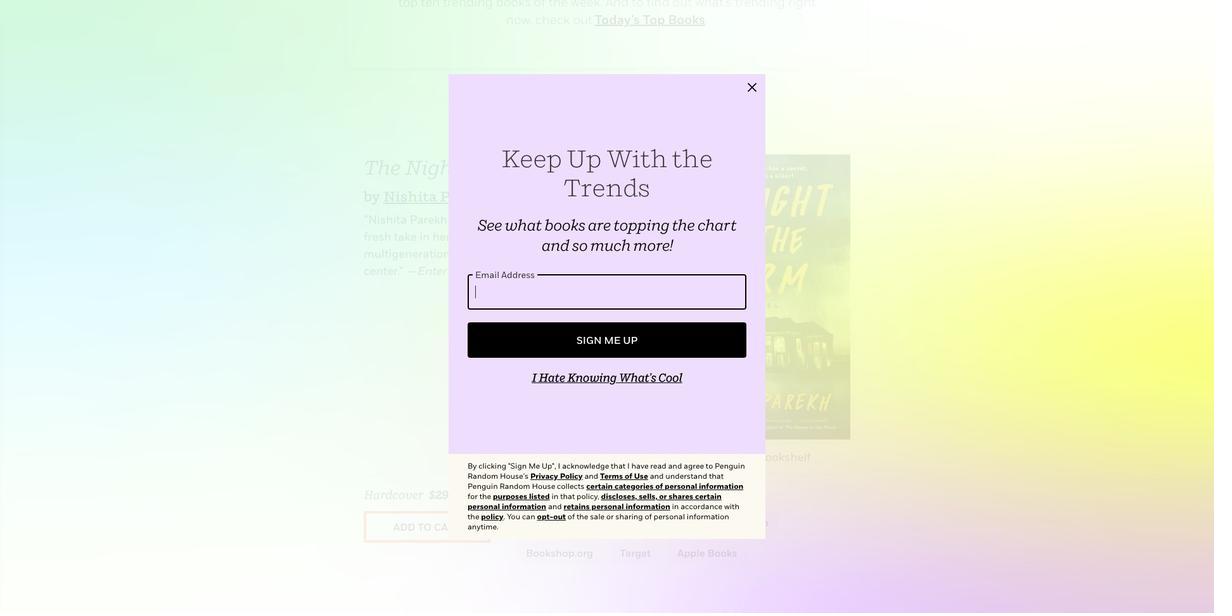 Task type: vqa. For each thing, say whether or not it's contained in the screenshot.
by Nishita Parekh
yes



Task type: locate. For each thing, give the bounding box(es) containing it.
0 horizontal spatial add
[[393, 521, 415, 533]]

2 vertical spatial books
[[708, 547, 737, 559]]

to
[[744, 451, 755, 464], [706, 461, 713, 471], [418, 521, 432, 533]]

at
[[590, 247, 601, 261]]

of up 'categories'
[[625, 472, 632, 481]]

"nishita parekh gives the locked-room thriller a fresh take in her debut novel … by putting a multigenerational indian american family at the center."  —
[[364, 213, 621, 278]]

in inside in accordance with the
[[672, 502, 679, 511]]

the inside keep up with the trends
[[673, 144, 713, 173]]

certain down privacy policy and terms of use
[[586, 482, 613, 491]]

penguin right agree
[[715, 461, 745, 471]]

0 vertical spatial .
[[705, 12, 708, 27]]

to for cart
[[418, 521, 432, 533]]

other
[[570, 489, 602, 502]]

1 horizontal spatial a
[[610, 213, 617, 226]]

certain up accordance
[[695, 492, 722, 501]]

barnes
[[592, 517, 626, 529]]

indian
[[463, 247, 498, 261]]

cool
[[658, 371, 682, 385]]

retains
[[564, 502, 590, 511]]

1 horizontal spatial to
[[706, 461, 713, 471]]

. left the you
[[504, 512, 505, 522]]

me inside by clicking "sign me up", i acknowledge that i have read and agree to penguin random house's
[[529, 461, 540, 471]]

i
[[532, 371, 537, 385], [558, 461, 560, 471], [627, 461, 630, 471]]

0 vertical spatial certain
[[586, 482, 613, 491]]

parekh up gives
[[440, 188, 492, 205]]

topping
[[614, 216, 669, 234]]

that inside the certain categories of personal information for the purposes listed in that policy,
[[560, 492, 575, 501]]

bookshop.org
[[526, 547, 593, 559]]

the right at
[[603, 247, 621, 261]]

what's
[[619, 371, 656, 385]]

the up novel
[[481, 213, 498, 226]]

1 vertical spatial add
[[393, 521, 415, 533]]

0 vertical spatial me
[[604, 334, 621, 347]]

personal inside the certain categories of personal information for the purposes listed in that policy,
[[665, 482, 697, 491]]

certain inside discloses, sells, or shares certain personal information
[[695, 492, 722, 501]]

retailers:
[[605, 489, 658, 502]]

books down books a million link
[[708, 547, 737, 559]]

1 horizontal spatial that
[[611, 461, 626, 471]]

. right top
[[705, 12, 708, 27]]

from
[[541, 489, 568, 502]]

0 horizontal spatial certain
[[586, 482, 613, 491]]

i right up",
[[558, 461, 560, 471]]

0 horizontal spatial by
[[364, 188, 381, 205]]

and inside "see what books are topping the chart and so much more!"
[[542, 236, 569, 254]]

i inside button
[[532, 371, 537, 385]]

keep up with the trends
[[501, 144, 713, 202]]

add for add to cart
[[393, 521, 415, 533]]

books right top
[[668, 12, 705, 27]]

information inside the certain categories of personal information for the purposes listed in that policy,
[[699, 482, 744, 491]]

…
[[519, 230, 527, 243]]

thriller
[[572, 213, 608, 226]]

random down house's
[[500, 482, 530, 491]]

to left cart
[[418, 521, 432, 533]]

0 vertical spatial random
[[468, 472, 498, 481]]

0 horizontal spatial or
[[606, 512, 614, 522]]

the inside in accordance with the
[[468, 512, 479, 522]]

the right the for
[[480, 492, 491, 501]]

information inside 'of the sale or sharing of personal information anytime.'
[[687, 512, 729, 522]]

by
[[468, 461, 477, 471]]

a
[[726, 517, 732, 529]]

hate
[[539, 371, 565, 385]]

1 vertical spatial that
[[709, 472, 724, 481]]

—
[[408, 264, 417, 278]]

chart
[[698, 216, 737, 234]]

and down read
[[650, 472, 664, 481]]

sells,
[[639, 492, 658, 501]]

information down accordance
[[687, 512, 729, 522]]

1 vertical spatial or
[[606, 512, 614, 522]]

with
[[607, 144, 668, 173]]

to left bookshelf
[[744, 451, 755, 464]]

0 horizontal spatial a
[[587, 230, 594, 243]]

me up 'privacy'
[[529, 461, 540, 471]]

1 vertical spatial by
[[529, 230, 542, 243]]

to inside button
[[418, 521, 432, 533]]

a right the thriller
[[610, 213, 617, 226]]

what
[[505, 216, 542, 234]]

add down hardcover $29.00
[[393, 521, 415, 533]]

1 horizontal spatial add
[[720, 451, 741, 464]]

1 horizontal spatial random
[[500, 482, 530, 491]]

0 vertical spatial or
[[659, 492, 667, 501]]

0 horizontal spatial .
[[504, 512, 505, 522]]

0 vertical spatial add
[[720, 451, 741, 464]]

2 horizontal spatial in
[[672, 502, 679, 511]]

sharing
[[616, 512, 643, 522]]

amazon link
[[516, 512, 576, 535]]

add right agree
[[720, 451, 741, 464]]

the left chart
[[672, 216, 695, 234]]

or down certain categories of personal information link
[[659, 492, 667, 501]]

the down retains
[[577, 512, 588, 522]]

up up what's
[[623, 334, 638, 347]]

i left hate
[[532, 371, 537, 385]]

in down house
[[552, 492, 559, 501]]

0 horizontal spatial to
[[418, 521, 432, 533]]

privacy policy link
[[530, 472, 583, 481]]

parekh up the 'her'
[[410, 213, 447, 226]]

use
[[634, 472, 648, 481]]

i up terms of use link
[[627, 461, 630, 471]]

books down accordance
[[694, 517, 724, 529]]

1 vertical spatial in
[[552, 492, 559, 501]]

and up opt-out link
[[548, 502, 562, 511]]

certain
[[586, 482, 613, 491], [695, 492, 722, 501]]

add to cart
[[393, 521, 461, 533]]

that right understand
[[709, 472, 724, 481]]

2 vertical spatial that
[[560, 492, 575, 501]]

penguin inside "and understand that penguin random house collects"
[[468, 482, 498, 491]]

0 horizontal spatial that
[[560, 492, 575, 501]]

parekh
[[440, 188, 492, 205], [410, 213, 447, 226]]

me right sign
[[604, 334, 621, 347]]

certain categories of personal information for the purposes listed in that policy,
[[468, 482, 744, 501]]

amazon
[[526, 517, 565, 529]]

i hate knowing what's cool
[[532, 371, 682, 385]]

0 horizontal spatial up
[[567, 144, 602, 173]]

out
[[553, 512, 566, 522]]

to right agree
[[706, 461, 713, 471]]

to for bookshelf
[[744, 451, 755, 464]]

0 vertical spatial books
[[668, 12, 705, 27]]

privacy policy and terms of use
[[530, 472, 648, 481]]

a down the thriller
[[587, 230, 594, 243]]

1 horizontal spatial up
[[623, 334, 638, 347]]

penguin
[[715, 461, 745, 471], [468, 482, 498, 491]]

or inside discloses, sells, or shares certain personal information
[[659, 492, 667, 501]]

random inside by clicking "sign me up", i acknowledge that i have read and agree to penguin random house's
[[468, 472, 498, 481]]

by
[[364, 188, 381, 205], [529, 230, 542, 243]]

and down books at the left top
[[542, 236, 569, 254]]

by inside "nishita parekh gives the locked-room thriller a fresh take in her debut novel … by putting a multigenerational indian american family at the center."  —
[[529, 230, 542, 243]]

1 horizontal spatial by
[[529, 230, 542, 243]]

1 vertical spatial books
[[694, 517, 724, 529]]

1 vertical spatial me
[[529, 461, 540, 471]]

apple books
[[678, 547, 737, 559]]

that down collects
[[560, 492, 575, 501]]

the inside 'of the sale or sharing of personal information anytime.'
[[577, 512, 588, 522]]

retains personal information link
[[564, 502, 670, 511]]

random down "clicking"
[[468, 472, 498, 481]]

by right the …
[[529, 230, 542, 243]]

2 vertical spatial in
[[672, 502, 679, 511]]

policy,
[[577, 492, 599, 501]]

1 horizontal spatial me
[[604, 334, 621, 347]]

house's
[[500, 472, 529, 481]]

nishita
[[383, 188, 437, 205]]

for
[[468, 492, 478, 501]]

or
[[659, 492, 667, 501], [606, 512, 614, 522]]

in down shares
[[672, 502, 679, 511]]

0 horizontal spatial in
[[420, 230, 430, 243]]

add inside button
[[393, 521, 415, 533]]

by clicking "sign me up", i acknowledge that i have read and agree to penguin random house's
[[468, 461, 745, 481]]

information inside discloses, sells, or shares certain personal information
[[502, 502, 546, 511]]

0 vertical spatial in
[[420, 230, 430, 243]]

1 vertical spatial certain
[[695, 492, 722, 501]]

books a million
[[694, 517, 769, 529]]

0 vertical spatial penguin
[[715, 461, 745, 471]]

2 horizontal spatial that
[[709, 472, 724, 481]]

"sign
[[508, 461, 527, 471]]

are
[[588, 216, 611, 234]]

information up policy . you can opt-out
[[502, 502, 546, 511]]

0 horizontal spatial me
[[529, 461, 540, 471]]

the
[[673, 144, 713, 173], [488, 155, 519, 179], [481, 213, 498, 226], [672, 216, 695, 234], [603, 247, 621, 261], [480, 492, 491, 501], [468, 512, 479, 522], [577, 512, 588, 522]]

bookshop.org link
[[516, 542, 603, 566]]

0 vertical spatial by
[[364, 188, 381, 205]]

top
[[643, 12, 665, 27]]

information up "with"
[[699, 482, 744, 491]]

penguin up the for
[[468, 482, 498, 491]]

0 horizontal spatial random
[[468, 472, 498, 481]]

or down the and retains personal information
[[606, 512, 614, 522]]

the
[[364, 155, 401, 179]]

1 horizontal spatial in
[[552, 492, 559, 501]]

you
[[507, 512, 520, 522]]

0 vertical spatial that
[[611, 461, 626, 471]]

today's top books .
[[595, 12, 708, 27]]

in left the 'her'
[[420, 230, 430, 243]]

the up 'anytime.'
[[468, 512, 479, 522]]

of up sells, on the right of page
[[656, 482, 663, 491]]

personal inside 'of the sale or sharing of personal information anytime.'
[[654, 512, 685, 522]]

anytime.
[[468, 522, 499, 532]]

shares
[[669, 492, 693, 501]]

1 horizontal spatial .
[[705, 12, 708, 27]]

1 horizontal spatial or
[[659, 492, 667, 501]]

0 vertical spatial a
[[610, 213, 617, 226]]

of down retains
[[568, 512, 575, 522]]

personal
[[665, 482, 697, 491], [468, 502, 500, 511], [592, 502, 624, 511], [654, 512, 685, 522]]

books
[[668, 12, 705, 27], [694, 517, 724, 529], [708, 547, 737, 559]]

the right with
[[673, 144, 713, 173]]

target
[[620, 547, 651, 559]]

apple
[[678, 547, 705, 559]]

1 vertical spatial .
[[504, 512, 505, 522]]

1 horizontal spatial penguin
[[715, 461, 745, 471]]

debut
[[453, 230, 485, 243]]

up right keep
[[567, 144, 602, 173]]

2 horizontal spatial to
[[744, 451, 755, 464]]

0 horizontal spatial i
[[532, 371, 537, 385]]

me inside button
[[604, 334, 621, 347]]

trends
[[564, 173, 650, 202]]

fresh
[[364, 230, 391, 243]]

and inside by clicking "sign me up", i acknowledge that i have read and agree to penguin random house's
[[668, 461, 682, 471]]

1 vertical spatial random
[[500, 482, 530, 491]]

add to bookshelf
[[720, 451, 811, 464]]

read
[[650, 461, 667, 471]]

and up understand
[[668, 461, 682, 471]]

in inside "nishita parekh gives the locked-room thriller a fresh take in her debut novel … by putting a multigenerational indian american family at the center."  —
[[420, 230, 430, 243]]

of right &
[[645, 512, 652, 522]]

that up terms of use link
[[611, 461, 626, 471]]

email address
[[475, 269, 535, 280]]

categories
[[615, 482, 654, 491]]

1 horizontal spatial certain
[[695, 492, 722, 501]]

by up the "nishita
[[364, 188, 381, 205]]

1 vertical spatial parekh
[[410, 213, 447, 226]]

up
[[567, 144, 602, 173], [623, 334, 638, 347]]

gives
[[450, 213, 478, 226]]

&
[[629, 517, 636, 529]]

1 vertical spatial penguin
[[468, 482, 498, 491]]

0 vertical spatial up
[[567, 144, 602, 173]]

the left storm
[[488, 155, 519, 179]]

random
[[468, 472, 498, 481], [500, 482, 530, 491]]

can
[[522, 512, 535, 522]]

1 vertical spatial up
[[623, 334, 638, 347]]

0 horizontal spatial penguin
[[468, 482, 498, 491]]

policy
[[560, 472, 583, 481]]



Task type: describe. For each thing, give the bounding box(es) containing it.
so
[[572, 236, 588, 254]]

today's top books link
[[595, 12, 705, 27]]

entertainment
[[417, 264, 496, 278]]

policy
[[481, 512, 504, 522]]

see
[[478, 216, 502, 234]]

2 horizontal spatial i
[[627, 461, 630, 471]]

add for add to bookshelf
[[720, 451, 741, 464]]

certain inside the certain categories of personal information for the purposes listed in that policy,
[[586, 482, 613, 491]]

the night of the storm link
[[364, 155, 584, 179]]

apple books link
[[667, 542, 748, 566]]

understand
[[666, 472, 707, 481]]

sign me up
[[577, 334, 638, 347]]

listed
[[529, 492, 550, 501]]

night
[[405, 155, 461, 179]]

today's
[[595, 12, 640, 27]]

information down sells, on the right of page
[[626, 502, 670, 511]]

policy link
[[481, 512, 504, 522]]

putting
[[545, 230, 585, 243]]

terms of use link
[[600, 472, 648, 481]]

much
[[590, 236, 631, 254]]

in accordance with the
[[468, 502, 740, 522]]

weekly
[[499, 264, 536, 278]]

multigenerational
[[364, 247, 460, 261]]

penguin inside by clicking "sign me up", i acknowledge that i have read and agree to penguin random house's
[[715, 461, 745, 471]]

bookshelf
[[757, 451, 811, 464]]

family
[[554, 247, 587, 261]]

and inside "and understand that penguin random house collects"
[[650, 472, 664, 481]]

entertainment weekly
[[417, 264, 536, 278]]

books
[[544, 216, 585, 234]]

up inside keep up with the trends
[[567, 144, 602, 173]]

and down acknowledge
[[585, 472, 598, 481]]

books a million link
[[684, 512, 779, 535]]

by nishita parekh
[[364, 188, 492, 205]]

of right night
[[465, 155, 484, 179]]

email
[[475, 269, 499, 280]]

Email Address text field
[[468, 274, 747, 310]]

accordance
[[681, 502, 723, 511]]

cart
[[434, 521, 461, 533]]

with
[[724, 502, 740, 511]]

locked-
[[501, 213, 541, 226]]

hardcover $29.00
[[364, 489, 466, 502]]

0 vertical spatial parekh
[[440, 188, 492, 205]]

american
[[500, 247, 551, 261]]

discloses, sells, or shares certain personal information
[[468, 492, 722, 511]]

the inside "see what books are topping the chart and so much more!"
[[672, 216, 695, 234]]

parekh inside "nishita parekh gives the locked-room thriller a fresh take in her debut novel … by putting a multigenerational indian american family at the center."  —
[[410, 213, 447, 226]]

knowing
[[567, 371, 617, 385]]

in inside the certain categories of personal information for the purposes listed in that policy,
[[552, 492, 559, 501]]

to inside by clicking "sign me up", i acknowledge that i have read and agree to penguin random house's
[[706, 461, 713, 471]]

or inside 'of the sale or sharing of personal information anytime.'
[[606, 512, 614, 522]]

target link
[[610, 542, 661, 566]]

add to cart button
[[364, 512, 491, 543]]

acknowledge
[[562, 461, 609, 471]]

storm
[[523, 155, 584, 179]]

personal inside discloses, sells, or shares certain personal information
[[468, 502, 500, 511]]

nishita parekh link
[[383, 188, 492, 205]]

"nishita
[[364, 213, 407, 226]]

1 horizontal spatial i
[[558, 461, 560, 471]]

$29.00
[[429, 489, 466, 502]]

discloses, sells, or shares certain personal information link
[[468, 492, 722, 511]]

the night of the storm book cover picture image
[[662, 155, 851, 440]]

and understand that penguin random house collects
[[468, 472, 724, 491]]

sign me up button
[[468, 323, 747, 358]]

privacy
[[530, 472, 558, 481]]

novel
[[487, 230, 516, 243]]

clicking
[[479, 461, 506, 471]]

that inside by clicking "sign me up", i acknowledge that i have read and agree to penguin random house's
[[611, 461, 626, 471]]

house
[[532, 482, 555, 491]]

the inside the certain categories of personal information for the purposes listed in that policy,
[[480, 492, 491, 501]]

collects
[[557, 482, 585, 491]]

more!
[[633, 236, 673, 254]]

random inside "and understand that penguin random house collects"
[[500, 482, 530, 491]]

take
[[394, 230, 417, 243]]

of inside the certain categories of personal information for the purposes listed in that policy,
[[656, 482, 663, 491]]

purposes listed link
[[493, 492, 550, 501]]

see what books are topping the chart and so much more!
[[478, 216, 737, 254]]

address
[[502, 269, 535, 280]]

purposes
[[493, 492, 527, 501]]

noble
[[638, 517, 667, 529]]

i hate knowing what's cool button
[[526, 364, 689, 385]]

her
[[433, 230, 450, 243]]

1 vertical spatial a
[[587, 230, 594, 243]]

room
[[541, 213, 569, 226]]

keep
[[501, 144, 562, 173]]

policy . you can opt-out
[[481, 512, 566, 522]]

up inside button
[[623, 334, 638, 347]]

close image
[[748, 83, 757, 92]]

that inside "and understand that penguin random house collects"
[[709, 472, 724, 481]]

certain categories of personal information link
[[586, 482, 744, 491]]

barnes & noble link
[[582, 512, 677, 535]]

agree
[[684, 461, 704, 471]]



